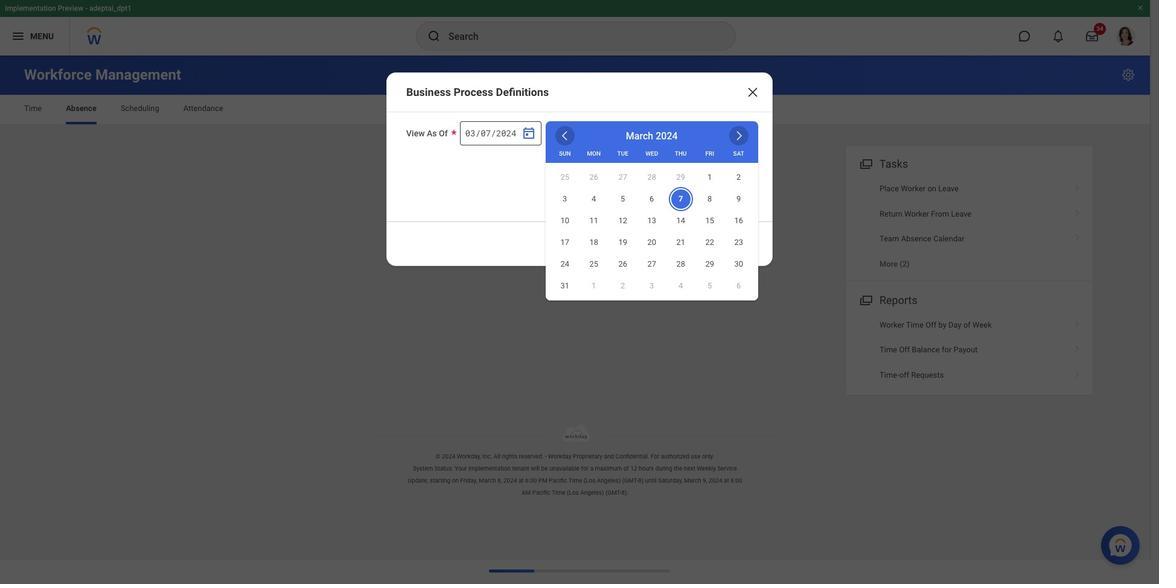 Task type: locate. For each thing, give the bounding box(es) containing it.
25 down 18 button
[[590, 260, 599, 269]]

28 button down wed
[[642, 168, 662, 187]]

18 button
[[584, 233, 604, 252]]

0 vertical spatial implementation
[[5, 4, 56, 13]]

4 button up 11
[[584, 190, 604, 209]]

26 button down 19 button
[[613, 255, 633, 274]]

1 vertical spatial leave
[[952, 209, 972, 218]]

1 horizontal spatial 6
[[737, 282, 741, 291]]

5 button up 12 button
[[613, 190, 633, 209]]

for inside "© 2024 workday, inc. all rights reserved. - workday proprietary and confidential. for authorized use only. system status: your implementation tenant will be unavailable for a maximum of 12 hours during the next weekly service update; starting on friday, march 8, 2024 at 6:00 pm pacific time (los angeles) (gmt-8) until saturday, march 9, 2024 at 6:00 am pacific time (los angeles) (gmt-8)."
[[581, 466, 589, 472]]

preview
[[58, 4, 83, 13]]

1 horizontal spatial 12
[[631, 466, 638, 472]]

27 button
[[613, 168, 633, 187], [642, 255, 662, 274]]

27 button down 20 button in the right of the page
[[642, 255, 662, 274]]

view as of group
[[460, 121, 542, 146]]

12 up 19
[[619, 216, 628, 225]]

on up return worker from leave
[[928, 184, 937, 193]]

16 button
[[729, 211, 749, 231]]

0 horizontal spatial absence
[[66, 104, 97, 113]]

chevron right image inside return worker from leave link
[[1070, 205, 1086, 217]]

chevron right image inside time-off requests link
[[1070, 366, 1086, 378]]

1 vertical spatial 1 button
[[584, 277, 604, 296]]

leave inside place worker on leave link
[[939, 184, 959, 193]]

management
[[95, 66, 181, 83]]

team absence calendar link
[[847, 226, 1093, 251]]

5 down 22 button
[[708, 282, 712, 291]]

menu group image left tasks
[[858, 155, 874, 172]]

0 vertical spatial -
[[85, 4, 88, 13]]

1 horizontal spatial (gmt-
[[622, 478, 638, 484]]

leave inside return worker from leave link
[[952, 209, 972, 218]]

0 vertical spatial 25
[[561, 173, 570, 182]]

rights
[[502, 454, 518, 460]]

12 down confidential.
[[631, 466, 638, 472]]

3 up 10
[[563, 195, 567, 204]]

balance
[[912, 346, 940, 355]]

2 menu group image from the top
[[858, 291, 874, 308]]

03 / 07 / 2024
[[466, 127, 517, 139]]

1 vertical spatial 2
[[621, 282, 625, 291]]

chevron right image for time off balance for payout
[[1070, 341, 1086, 353]]

(gmt- down maximum
[[606, 490, 622, 497]]

worker down reports
[[880, 321, 905, 330]]

0 vertical spatial 29 button
[[671, 168, 691, 187]]

tab list inside the workforce management main content
[[12, 95, 1139, 124]]

worker right place
[[901, 184, 926, 193]]

implementation inside banner
[[5, 4, 56, 13]]

1 vertical spatial pacific
[[533, 490, 551, 497]]

list containing worker time off by day of week
[[847, 313, 1093, 388]]

0 horizontal spatial 27
[[619, 173, 628, 182]]

saturday,
[[658, 478, 683, 484]]

service
[[718, 466, 737, 472]]

0 vertical spatial 1
[[708, 173, 712, 182]]

march left 8,
[[479, 478, 496, 484]]

29 button down 22 button
[[700, 255, 720, 274]]

1 button up 8
[[700, 168, 720, 187]]

1 horizontal spatial 5 button
[[700, 277, 720, 296]]

tab list
[[12, 95, 1139, 124]]

team absence calendar
[[880, 234, 965, 243]]

footer
[[0, 425, 1151, 500]]

chevron right image
[[733, 130, 745, 142], [1070, 180, 1086, 192], [1070, 205, 1086, 217], [1070, 316, 1086, 328], [1070, 341, 1086, 353], [1070, 366, 1086, 378]]

3 button
[[555, 190, 575, 209], [642, 277, 662, 296]]

1 horizontal spatial 28
[[677, 260, 686, 269]]

2 list from the top
[[847, 313, 1093, 388]]

1 button right 31 button
[[584, 277, 604, 296]]

2024 right 07 on the top left
[[496, 127, 517, 139]]

11 button
[[584, 211, 604, 231]]

view as of
[[406, 129, 448, 138]]

place worker on leave
[[880, 184, 959, 193]]

of
[[964, 321, 971, 330], [624, 466, 629, 472]]

2 button down 19 button
[[613, 277, 633, 296]]

(los down a
[[584, 478, 596, 484]]

1 horizontal spatial march
[[626, 130, 654, 142]]

2 button up 9
[[729, 168, 749, 187]]

1 / from the left
[[476, 127, 481, 139]]

1 horizontal spatial for
[[942, 346, 952, 355]]

6:00 down service
[[731, 478, 743, 484]]

for left a
[[581, 466, 589, 472]]

worker left the from
[[905, 209, 930, 218]]

1 at from the left
[[519, 478, 524, 484]]

1 button
[[700, 168, 720, 187], [584, 277, 604, 296]]

time off balance for payout link
[[847, 338, 1093, 363]]

4 button down 21 button
[[671, 277, 691, 296]]

9,
[[703, 478, 708, 484]]

- right preview
[[85, 4, 88, 13]]

5 up 12 button
[[621, 195, 625, 204]]

1 horizontal spatial 3
[[650, 282, 654, 291]]

/ right 07 on the top left
[[491, 127, 496, 139]]

pacific down pm
[[533, 490, 551, 497]]

2024 right 9,
[[709, 478, 723, 484]]

by
[[939, 321, 947, 330]]

27 for "27" "button" to the left
[[619, 173, 628, 182]]

chevron right image
[[1070, 230, 1086, 242]]

- up the be
[[545, 454, 547, 460]]

0 vertical spatial 28
[[648, 173, 657, 182]]

4 up 11
[[592, 195, 596, 204]]

1 vertical spatial for
[[581, 466, 589, 472]]

implementation left preview
[[5, 4, 56, 13]]

0 horizontal spatial 5 button
[[613, 190, 633, 209]]

1 vertical spatial menu group image
[[858, 291, 874, 308]]

chevron right image inside the time off balance for payout link
[[1070, 341, 1086, 353]]

1 vertical spatial 29 button
[[700, 255, 720, 274]]

0 horizontal spatial (gmt-
[[606, 490, 622, 497]]

0 vertical spatial 3
[[563, 195, 567, 204]]

and
[[604, 454, 614, 460]]

0 vertical spatial leave
[[939, 184, 959, 193]]

4
[[592, 195, 596, 204], [679, 282, 683, 291]]

6 button down 30 button
[[729, 277, 749, 296]]

0 horizontal spatial march
[[479, 478, 496, 484]]

at down service
[[724, 478, 729, 484]]

process
[[454, 86, 494, 98]]

0 horizontal spatial 25
[[561, 173, 570, 182]]

1 vertical spatial 25 button
[[584, 255, 604, 274]]

only.
[[702, 454, 715, 460]]

1 vertical spatial absence
[[902, 234, 932, 243]]

0 vertical spatial for
[[942, 346, 952, 355]]

27 for the bottom "27" "button"
[[648, 260, 657, 269]]

1 horizontal spatial 28 button
[[671, 255, 691, 274]]

5 button
[[613, 190, 633, 209], [700, 277, 720, 296]]

absence down return worker from leave
[[902, 234, 932, 243]]

profile logan mcneil element
[[1110, 23, 1143, 50]]

0 horizontal spatial off
[[900, 346, 910, 355]]

1 horizontal spatial 6 button
[[729, 277, 749, 296]]

0 vertical spatial 12
[[619, 216, 628, 225]]

on inside "© 2024 workday, inc. all rights reserved. - workday proprietary and confidential. for authorized use only. system status: your implementation tenant will be unavailable for a maximum of 12 hours during the next weekly service update; starting on friday, march 8, 2024 at 6:00 pm pacific time (los angeles) (gmt-8) until saturday, march 9, 2024 at 6:00 am pacific time (los angeles) (gmt-8)."
[[452, 478, 459, 484]]

29 button up 7
[[671, 168, 691, 187]]

leave right the from
[[952, 209, 972, 218]]

1 horizontal spatial 26 button
[[613, 255, 633, 274]]

fri
[[706, 150, 715, 157]]

0 vertical spatial 29
[[677, 173, 686, 182]]

angeles) down maximum
[[597, 478, 621, 484]]

business
[[406, 86, 451, 98]]

configure this page image
[[1122, 68, 1136, 82]]

1 horizontal spatial 1
[[708, 173, 712, 182]]

3 button down 20 button in the right of the page
[[642, 277, 662, 296]]

friday,
[[460, 478, 478, 484]]

wed
[[646, 150, 658, 157]]

8 button
[[700, 190, 720, 209]]

28 for bottom the 28 button
[[677, 260, 686, 269]]

0 vertical spatial 6 button
[[642, 190, 662, 209]]

on down your
[[452, 478, 459, 484]]

pacific down unavailable
[[549, 478, 567, 484]]

6 down 30 button
[[737, 282, 741, 291]]

0 vertical spatial (los
[[584, 478, 596, 484]]

return worker from leave
[[880, 209, 972, 218]]

25 button down 18 button
[[584, 255, 604, 274]]

07
[[481, 127, 491, 139]]

sun
[[559, 150, 571, 157]]

march up wed
[[626, 130, 654, 142]]

march left 9,
[[685, 478, 702, 484]]

0 horizontal spatial 1
[[592, 282, 596, 291]]

list containing place worker on leave
[[847, 176, 1093, 277]]

of inside the workforce management main content
[[964, 321, 971, 330]]

worker for return
[[905, 209, 930, 218]]

1 horizontal spatial 26
[[619, 260, 628, 269]]

1 vertical spatial angeles)
[[581, 490, 604, 497]]

authorized
[[661, 454, 690, 460]]

chevron right image inside the march  2024 application
[[733, 130, 745, 142]]

worker inside return worker from leave link
[[905, 209, 930, 218]]

1 horizontal spatial -
[[545, 454, 547, 460]]

list for tasks
[[847, 176, 1093, 277]]

your
[[455, 466, 467, 472]]

march inside application
[[626, 130, 654, 142]]

1 horizontal spatial 4
[[679, 282, 683, 291]]

2 horizontal spatial march
[[685, 478, 702, 484]]

28 button
[[642, 168, 662, 187], [671, 255, 691, 274]]

0 horizontal spatial 6
[[650, 195, 654, 204]]

0 horizontal spatial 6:00
[[526, 478, 537, 484]]

time-off requests link
[[847, 363, 1093, 388]]

(gmt-
[[622, 478, 638, 484], [606, 490, 622, 497]]

1 vertical spatial (gmt-
[[606, 490, 622, 497]]

12 button
[[613, 211, 633, 231]]

0 vertical spatial 5 button
[[613, 190, 633, 209]]

weekly
[[697, 466, 716, 472]]

0 horizontal spatial -
[[85, 4, 88, 13]]

search image
[[427, 29, 442, 43]]

21
[[677, 238, 686, 247]]

28 down 21 button
[[677, 260, 686, 269]]

0 horizontal spatial of
[[624, 466, 629, 472]]

leave for return worker from leave
[[952, 209, 972, 218]]

24
[[561, 260, 570, 269]]

© 2024 workday, inc. all rights reserved. - workday proprietary and confidential. for authorized use only. system status: your implementation tenant will be unavailable for a maximum of 12 hours during the next weekly service update; starting on friday, march 8, 2024 at 6:00 pm pacific time (los angeles) (gmt-8) until saturday, march 9, 2024 at 6:00 am pacific time (los angeles) (gmt-8).
[[408, 454, 743, 497]]

am
[[522, 490, 531, 497]]

(los
[[584, 478, 596, 484], [567, 490, 579, 497]]

of right day
[[964, 321, 971, 330]]

0 horizontal spatial 3
[[563, 195, 567, 204]]

0 vertical spatial pacific
[[549, 478, 567, 484]]

on inside the workforce management main content
[[928, 184, 937, 193]]

23 button
[[729, 233, 749, 252]]

0 vertical spatial 27
[[619, 173, 628, 182]]

31 button
[[555, 277, 575, 296]]

menu group image left reports
[[858, 291, 874, 308]]

time
[[24, 104, 42, 113], [907, 321, 924, 330], [880, 346, 898, 355], [569, 478, 582, 484], [552, 490, 566, 497]]

(los down unavailable
[[567, 490, 579, 497]]

0 horizontal spatial 12
[[619, 216, 628, 225]]

1 up 8
[[708, 173, 712, 182]]

-
[[85, 4, 88, 13], [545, 454, 547, 460]]

of down confidential.
[[624, 466, 629, 472]]

29 button
[[671, 168, 691, 187], [700, 255, 720, 274]]

26 button
[[584, 168, 604, 187], [613, 255, 633, 274]]

absence down workforce management
[[66, 104, 97, 113]]

26
[[590, 173, 599, 182], [619, 260, 628, 269]]

1 list from the top
[[847, 176, 1093, 277]]

1 vertical spatial 3
[[650, 282, 654, 291]]

2024 up thu
[[656, 130, 678, 142]]

0 horizontal spatial 26
[[590, 173, 599, 182]]

chevron right image inside place worker on leave link
[[1070, 180, 1086, 192]]

menu group image for reports
[[858, 291, 874, 308]]

0 vertical spatial 25 button
[[555, 168, 575, 187]]

2 up 9
[[737, 173, 741, 182]]

26 button down mon
[[584, 168, 604, 187]]

6:00 left pm
[[526, 478, 537, 484]]

10 button
[[555, 211, 575, 231]]

27 down tue
[[619, 173, 628, 182]]

29 up 7
[[677, 173, 686, 182]]

will
[[531, 466, 540, 472]]

0 horizontal spatial 28 button
[[642, 168, 662, 187]]

off left by
[[926, 321, 937, 330]]

for
[[651, 454, 660, 460]]

1 horizontal spatial at
[[724, 478, 729, 484]]

1 menu group image from the top
[[858, 155, 874, 172]]

6 up 13
[[650, 195, 654, 204]]

4 down 21 button
[[679, 282, 683, 291]]

chevron right image inside worker time off by day of week link
[[1070, 316, 1086, 328]]

27
[[619, 173, 628, 182], [648, 260, 657, 269]]

implementation
[[5, 4, 56, 13], [469, 466, 511, 472]]

26 down mon
[[590, 173, 599, 182]]

notifications large image
[[1053, 30, 1065, 42]]

off left "balance"
[[900, 346, 910, 355]]

1 horizontal spatial absence
[[902, 234, 932, 243]]

5 button down 22 button
[[700, 277, 720, 296]]

3 button up 10
[[555, 190, 575, 209]]

3 for topmost the '3' button
[[563, 195, 567, 204]]

chevron right image for time-off requests
[[1070, 366, 1086, 378]]

29 down 22 button
[[706, 260, 715, 269]]

0 horizontal spatial 28
[[648, 173, 657, 182]]

1 right 31 button
[[592, 282, 596, 291]]

worker inside place worker on leave link
[[901, 184, 926, 193]]

menu group image
[[858, 155, 874, 172], [858, 291, 874, 308]]

implementation down inc.
[[469, 466, 511, 472]]

0 vertical spatial on
[[928, 184, 937, 193]]

16
[[735, 216, 744, 225]]

1 vertical spatial 26 button
[[613, 255, 633, 274]]

6 button up 13
[[642, 190, 662, 209]]

1 vertical spatial of
[[624, 466, 629, 472]]

worker
[[901, 184, 926, 193], [905, 209, 930, 218], [880, 321, 905, 330]]

1 vertical spatial 26
[[619, 260, 628, 269]]

/ right 03
[[476, 127, 481, 139]]

chevron right image for return worker from leave
[[1070, 205, 1086, 217]]

0 horizontal spatial 27 button
[[613, 168, 633, 187]]

3 down 20 button in the right of the page
[[650, 282, 654, 291]]

26 down 19 button
[[619, 260, 628, 269]]

1 vertical spatial list
[[847, 313, 1093, 388]]

4 button
[[584, 190, 604, 209], [671, 277, 691, 296]]

0 horizontal spatial 2
[[621, 282, 625, 291]]

1 horizontal spatial 29 button
[[700, 255, 720, 274]]

1 vertical spatial -
[[545, 454, 547, 460]]

27 down 20 button in the right of the page
[[648, 260, 657, 269]]

scheduling
[[121, 104, 159, 113]]

0 horizontal spatial 4
[[592, 195, 596, 204]]

0 horizontal spatial on
[[452, 478, 459, 484]]

6 button
[[642, 190, 662, 209], [729, 277, 749, 296]]

march
[[626, 130, 654, 142], [479, 478, 496, 484], [685, 478, 702, 484]]

1 vertical spatial 1
[[592, 282, 596, 291]]

leave up the from
[[939, 184, 959, 193]]

27 button down tue
[[613, 168, 633, 187]]

tab list containing time
[[12, 95, 1139, 124]]

13 button
[[642, 211, 662, 231]]

calendar image
[[522, 126, 536, 141]]

for left payout
[[942, 346, 952, 355]]

0 horizontal spatial implementation
[[5, 4, 56, 13]]

at down tenant on the left of page
[[519, 478, 524, 484]]

28 button down 21 button
[[671, 255, 691, 274]]

25 down sun
[[561, 173, 570, 182]]

list
[[847, 176, 1093, 277], [847, 313, 1093, 388]]

2 down 19 button
[[621, 282, 625, 291]]

0 vertical spatial 2 button
[[729, 168, 749, 187]]

angeles) down a
[[581, 490, 604, 497]]

1 horizontal spatial off
[[926, 321, 937, 330]]

1 vertical spatial (los
[[567, 490, 579, 497]]

reports
[[880, 294, 918, 307]]

0 vertical spatial 5
[[621, 195, 625, 204]]

workforce management main content
[[0, 56, 1151, 406]]

25 button down sun
[[555, 168, 575, 187]]

pacific
[[549, 478, 567, 484], [533, 490, 551, 497]]

2 button
[[729, 168, 749, 187], [613, 277, 633, 296]]

(gmt- up 8).
[[622, 478, 638, 484]]

8)
[[638, 478, 644, 484]]

0 vertical spatial 26
[[590, 173, 599, 182]]

0 horizontal spatial for
[[581, 466, 589, 472]]

1 vertical spatial 4
[[679, 282, 683, 291]]

0 horizontal spatial /
[[476, 127, 481, 139]]

0 vertical spatial of
[[964, 321, 971, 330]]

6:00
[[526, 478, 537, 484], [731, 478, 743, 484]]

28 down wed
[[648, 173, 657, 182]]



Task type: describe. For each thing, give the bounding box(es) containing it.
0 vertical spatial angeles)
[[597, 478, 621, 484]]

17
[[561, 238, 570, 247]]

19 button
[[613, 233, 633, 252]]

1 horizontal spatial (los
[[584, 478, 596, 484]]

1 vertical spatial 6
[[737, 282, 741, 291]]

2024 right ©
[[442, 454, 456, 460]]

starting
[[430, 478, 451, 484]]

0 vertical spatial 4
[[592, 195, 596, 204]]

attendance
[[183, 104, 223, 113]]

- inside "© 2024 workday, inc. all rights reserved. - workday proprietary and confidential. for authorized use only. system status: your implementation tenant will be unavailable for a maximum of 12 hours during the next weekly service update; starting on friday, march 8, 2024 at 6:00 pm pacific time (los angeles) (gmt-8) until saturday, march 9, 2024 at 6:00 am pacific time (los angeles) (gmt-8)."
[[545, 454, 547, 460]]

thu
[[675, 150, 687, 157]]

chevron right image for worker time off by day of week
[[1070, 316, 1086, 328]]

©
[[436, 454, 441, 460]]

0 horizontal spatial 6 button
[[642, 190, 662, 209]]

28 for the 28 button to the top
[[648, 173, 657, 182]]

1 horizontal spatial 25 button
[[584, 255, 604, 274]]

update;
[[408, 478, 428, 484]]

worker time off by day of week link
[[847, 313, 1093, 338]]

0 vertical spatial 28 button
[[642, 168, 662, 187]]

implementation preview -   adeptai_dpt1
[[5, 4, 132, 13]]

business process definitions
[[406, 86, 549, 98]]

definitions
[[496, 86, 549, 98]]

from
[[931, 209, 950, 218]]

workday,
[[457, 454, 481, 460]]

of inside "© 2024 workday, inc. all rights reserved. - workday proprietary and confidential. for authorized use only. system status: your implementation tenant will be unavailable for a maximum of 12 hours during the next weekly service update; starting on friday, march 8, 2024 at 6:00 pm pacific time (los angeles) (gmt-8) until saturday, march 9, 2024 at 6:00 am pacific time (los angeles) (gmt-8)."
[[624, 466, 629, 472]]

leave for place worker on leave
[[939, 184, 959, 193]]

chevron left image
[[559, 130, 571, 142]]

10
[[561, 216, 570, 225]]

12 inside 12 button
[[619, 216, 628, 225]]

1 horizontal spatial 5
[[708, 282, 712, 291]]

march  2024 application
[[546, 121, 758, 301]]

2 6:00 from the left
[[731, 478, 743, 484]]

1 horizontal spatial 4 button
[[671, 277, 691, 296]]

18
[[590, 238, 599, 247]]

inc.
[[483, 454, 492, 460]]

2024 inside view as of group
[[496, 127, 517, 139]]

pm
[[539, 478, 548, 484]]

status:
[[435, 466, 453, 472]]

requests
[[912, 371, 944, 380]]

week
[[973, 321, 992, 330]]

1 vertical spatial 5 button
[[700, 277, 720, 296]]

2 / from the left
[[491, 127, 496, 139]]

0 vertical spatial 1 button
[[700, 168, 720, 187]]

1 horizontal spatial 3 button
[[642, 277, 662, 296]]

3 for the right the '3' button
[[650, 282, 654, 291]]

day
[[949, 321, 962, 330]]

menu group image for tasks
[[858, 155, 874, 172]]

footer containing © 2024 workday, inc. all rights reserved. - workday proprietary and confidential. for authorized use only. system status: your implementation tenant will be unavailable for a maximum of 12 hours during the next weekly service update; starting on friday, march 8, 2024 at 6:00 pm pacific time (los angeles) (gmt-8) until saturday, march 9, 2024 at 6:00 am pacific time (los angeles) (gmt-8).
[[0, 425, 1151, 500]]

for inside main content
[[942, 346, 952, 355]]

1 vertical spatial 25
[[590, 260, 599, 269]]

worker for place
[[901, 184, 926, 193]]

system
[[413, 466, 433, 472]]

2024 inside application
[[656, 130, 678, 142]]

confidential.
[[616, 454, 650, 460]]

a
[[590, 466, 594, 472]]

worker time off by day of week
[[880, 321, 992, 330]]

maximum
[[595, 466, 622, 472]]

1 vertical spatial 28 button
[[671, 255, 691, 274]]

next
[[684, 466, 696, 472]]

x image
[[746, 85, 760, 100]]

all
[[494, 454, 501, 460]]

12 inside "© 2024 workday, inc. all rights reserved. - workday proprietary and confidential. for authorized use only. system status: your implementation tenant will be unavailable for a maximum of 12 hours during the next weekly service update; starting on friday, march 8, 2024 at 6:00 pm pacific time (los angeles) (gmt-8) until saturday, march 9, 2024 at 6:00 am pacific time (los angeles) (gmt-8)."
[[631, 466, 638, 472]]

20
[[648, 238, 657, 247]]

tue
[[618, 150, 629, 157]]

team
[[880, 234, 900, 243]]

0 vertical spatial absence
[[66, 104, 97, 113]]

30
[[735, 260, 744, 269]]

0 horizontal spatial 2 button
[[613, 277, 633, 296]]

0 vertical spatial 3 button
[[555, 190, 575, 209]]

view
[[406, 129, 425, 138]]

time-
[[880, 371, 900, 380]]

30 button
[[729, 255, 749, 274]]

use
[[691, 454, 701, 460]]

close environment banner image
[[1137, 4, 1145, 11]]

unavailable
[[550, 466, 580, 472]]

1 vertical spatial 27 button
[[642, 255, 662, 274]]

mon
[[587, 150, 601, 157]]

chevron right image for place worker on leave
[[1070, 180, 1086, 192]]

1 vertical spatial 6 button
[[729, 277, 749, 296]]

8).
[[622, 490, 629, 497]]

0 vertical spatial 2
[[737, 173, 741, 182]]

inbox large image
[[1087, 30, 1099, 42]]

7 button
[[671, 190, 691, 209]]

place worker on leave link
[[847, 176, 1093, 201]]

1 vertical spatial off
[[900, 346, 910, 355]]

time off balance for payout
[[880, 346, 978, 355]]

2 at from the left
[[724, 478, 729, 484]]

9 button
[[729, 190, 749, 209]]

implementation preview -   adeptai_dpt1 banner
[[0, 0, 1151, 56]]

business process definitions dialog
[[387, 72, 773, 266]]

23
[[735, 238, 744, 247]]

place
[[880, 184, 899, 193]]

workforce management
[[24, 66, 181, 83]]

0 horizontal spatial 5
[[621, 195, 625, 204]]

1 horizontal spatial 29
[[706, 260, 715, 269]]

0 vertical spatial 4 button
[[584, 190, 604, 209]]

19
[[619, 238, 628, 247]]

payout
[[954, 346, 978, 355]]

9
[[737, 195, 741, 204]]

1 6:00 from the left
[[526, 478, 537, 484]]

as
[[427, 129, 437, 138]]

0 horizontal spatial 1 button
[[584, 277, 604, 296]]

worker inside worker time off by day of week link
[[880, 321, 905, 330]]

22 button
[[700, 233, 720, 252]]

15
[[706, 216, 715, 225]]

21 button
[[671, 233, 691, 252]]

sat
[[734, 150, 745, 157]]

20 button
[[642, 233, 662, 252]]

implementation inside "© 2024 workday, inc. all rights reserved. - workday proprietary and confidential. for authorized use only. system status: your implementation tenant will be unavailable for a maximum of 12 hours during the next weekly service update; starting on friday, march 8, 2024 at 6:00 pm pacific time (los angeles) (gmt-8) until saturday, march 9, 2024 at 6:00 am pacific time (los angeles) (gmt-8)."
[[469, 466, 511, 472]]

during
[[656, 466, 673, 472]]

- inside banner
[[85, 4, 88, 13]]

list for reports
[[847, 313, 1093, 388]]

0 vertical spatial (gmt-
[[622, 478, 638, 484]]

2024 right 8,
[[504, 478, 517, 484]]

return worker from leave link
[[847, 201, 1093, 226]]

8
[[708, 195, 712, 204]]

tasks
[[880, 158, 909, 170]]

15 button
[[700, 211, 720, 231]]

1 horizontal spatial 2 button
[[729, 168, 749, 187]]

03
[[466, 127, 476, 139]]

11
[[590, 216, 599, 225]]

0 vertical spatial 26 button
[[584, 168, 604, 187]]

return
[[880, 209, 903, 218]]

22
[[706, 238, 715, 247]]

workforce
[[24, 66, 92, 83]]

0 horizontal spatial 29 button
[[671, 168, 691, 187]]

calendar
[[934, 234, 965, 243]]

time-off requests
[[880, 371, 944, 380]]

workday
[[548, 454, 572, 460]]



Task type: vqa. For each thing, say whether or not it's contained in the screenshot.
JUSTIFY image at left top
no



